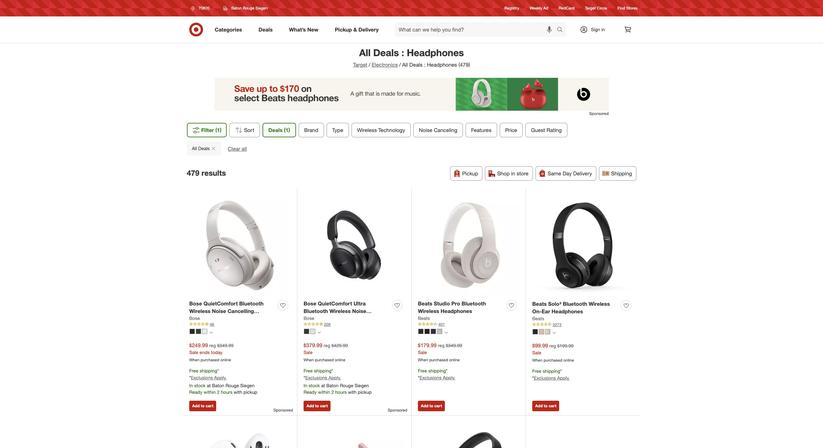 Task type: vqa. For each thing, say whether or not it's contained in the screenshot.
Clean
no



Task type: locate. For each thing, give the bounding box(es) containing it.
apple airpods (2nd generation) with charging case image
[[189, 422, 290, 448], [189, 422, 290, 448]]

add to cart button for $99.99
[[532, 401, 559, 411]]

sale down $379.99
[[304, 349, 313, 355]]

delivery right &
[[358, 26, 379, 33]]

sale for $379.99
[[304, 349, 313, 355]]

reg inside $99.99 reg $199.99 sale when purchased online
[[549, 343, 556, 349]]

1 horizontal spatial rouge
[[243, 6, 254, 11]]

0 vertical spatial delivery
[[358, 26, 379, 33]]

2 horizontal spatial black image
[[533, 329, 538, 335]]

1 horizontal spatial pickup
[[462, 170, 478, 177]]

headphones inside beats studio pro bluetooth wireless headphones
[[441, 308, 472, 314]]

2 add to cart button from the left
[[304, 401, 331, 411]]

what's
[[289, 26, 306, 33]]

1 / from the left
[[369, 61, 370, 68]]

quietcomfort up "46"
[[203, 300, 238, 307]]

beats link down on-
[[532, 315, 544, 322]]

headphones down ultra at left bottom
[[331, 315, 363, 322]]

0 horizontal spatial in
[[189, 383, 193, 388]]

1 horizontal spatial at
[[321, 383, 325, 388]]

online inside $179.99 reg $349.99 sale when purchased online
[[449, 357, 460, 362]]

bose link up black icon
[[304, 315, 314, 322]]

2 $349.99 from the left
[[446, 343, 462, 348]]

1 ready from the left
[[189, 389, 202, 395]]

noise inside bose quietcomfort bluetooth wireless noise cancelling headphones
[[212, 308, 226, 314]]

all up target link
[[359, 47, 371, 58]]

beats left "studio"
[[418, 300, 432, 307]]

1 horizontal spatial $349.99
[[446, 343, 462, 348]]

noise canceling
[[419, 127, 457, 133]]

0 horizontal spatial bose link
[[189, 315, 200, 322]]

black image left 'deep brown' 'icon'
[[418, 329, 424, 334]]

free down $249.99 reg $349.99 sale ends today when purchased online
[[189, 368, 198, 374]]

bose link up green image
[[189, 315, 200, 322]]

studio
[[434, 300, 450, 307]]

pickup
[[244, 389, 257, 395], [358, 389, 372, 395]]

1 horizontal spatial all colors image
[[553, 332, 556, 335]]

1 horizontal spatial sponsored
[[388, 408, 407, 413]]

all inside button
[[192, 146, 197, 151]]

rouge
[[243, 6, 254, 11], [226, 383, 239, 388], [340, 383, 353, 388]]

1 vertical spatial pickup
[[462, 170, 478, 177]]

delivery inside same day delivery button
[[573, 170, 592, 177]]

1 horizontal spatial in
[[304, 383, 307, 388]]

cancelling inside bose quietcomfort bluetooth wireless noise cancelling headphones
[[228, 308, 254, 314]]

1 horizontal spatial black image
[[418, 329, 424, 334]]

deals inside button
[[198, 146, 210, 151]]

to for $379.99
[[315, 403, 319, 408]]

in for shop
[[511, 170, 515, 177]]

2 (1) from the left
[[284, 127, 290, 133]]

free shipping * * exclusions apply. in stock at  baton rouge siegen ready within 2 hours with pickup for $379.99
[[304, 368, 372, 395]]

bose
[[189, 300, 202, 307], [304, 300, 316, 307], [189, 315, 200, 321], [304, 315, 314, 321]]

3 to from the left
[[429, 403, 433, 408]]

sale down $249.99
[[189, 349, 198, 355]]

free shipping * * exclusions apply. in stock at  baton rouge siegen ready within 2 hours with pickup for $249.99
[[189, 368, 257, 395]]

green image
[[196, 329, 201, 334]]

when inside $379.99 reg $429.99 sale when purchased online
[[304, 357, 314, 362]]

when for $179.99
[[418, 357, 428, 362]]

purchased inside $379.99 reg $429.99 sale when purchased online
[[315, 357, 334, 362]]

$99.99 reg $199.99 sale when purchased online
[[532, 342, 574, 363]]

jbl tune 760 active noise canceling over-ear bluetooth wireless headphones - black image
[[418, 422, 519, 448], [418, 422, 519, 448]]

$349.99 inside $179.99 reg $349.99 sale when purchased online
[[446, 343, 462, 348]]

sale inside $249.99 reg $349.99 sale ends today when purchased online
[[189, 349, 198, 355]]

black image left green image
[[190, 329, 195, 334]]

weekly ad link
[[530, 5, 548, 11]]

1 stock from the left
[[194, 383, 206, 388]]

within for $379.99
[[318, 389, 330, 395]]

free shipping * * exclusions apply. for $179.99
[[418, 368, 455, 381]]

0 horizontal spatial noise
[[212, 308, 226, 314]]

all colors image right gold image
[[553, 332, 556, 335]]

rouge for bose quietcomfort bluetooth wireless noise cancelling headphones
[[226, 383, 239, 388]]

0 horizontal spatial all
[[192, 146, 197, 151]]

(1) right filter at left
[[215, 127, 221, 133]]

sale for $249.99
[[189, 349, 198, 355]]

bose quietcomfort bluetooth wireless noise cancelling headphones link
[[189, 300, 275, 322]]

cancelling up 46 link
[[228, 308, 254, 314]]

sale for $179.99
[[418, 349, 427, 355]]

when down $249.99
[[189, 357, 199, 362]]

0 horizontal spatial pickup
[[244, 389, 257, 395]]

4 cart from the left
[[549, 403, 556, 408]]

sale
[[189, 349, 198, 355], [304, 349, 313, 355], [418, 349, 427, 355], [532, 350, 541, 355]]

0 horizontal spatial all colors image
[[318, 331, 321, 334]]

1 $349.99 from the left
[[217, 343, 234, 348]]

black image
[[190, 329, 195, 334], [418, 329, 424, 334], [533, 329, 538, 335]]

hours
[[221, 389, 232, 395], [335, 389, 347, 395]]

delivery right day
[[573, 170, 592, 177]]

purchased down $379.99
[[315, 357, 334, 362]]

0 horizontal spatial baton
[[212, 383, 224, 388]]

weekly
[[530, 6, 542, 11]]

when for $99.99
[[532, 358, 543, 363]]

registry
[[505, 6, 519, 11]]

(479)
[[458, 61, 470, 68]]

wireless inside wireless technology button
[[357, 127, 377, 133]]

siegen for bose quietcomfort ultra bluetooth wireless noise cancelling headphones
[[355, 383, 369, 388]]

0 horizontal spatial 2
[[217, 389, 220, 395]]

exclusions apply. link
[[191, 375, 226, 381], [305, 375, 341, 381], [420, 375, 455, 381], [534, 375, 569, 381]]

deals right sort
[[268, 127, 282, 133]]

baton rouge siegen
[[231, 6, 268, 11]]

2 for $249.99
[[217, 389, 220, 395]]

all colors element down "46"
[[210, 330, 213, 334]]

white image right black icon
[[310, 329, 315, 334]]

free shipping * * exclusions apply. for $99.99
[[532, 368, 569, 381]]

bluetooth right solo³
[[563, 301, 587, 307]]

0 horizontal spatial quietcomfort
[[203, 300, 238, 307]]

4 add to cart button from the left
[[532, 401, 559, 411]]

1 vertical spatial cancelling
[[304, 315, 330, 322]]

(1) inside button
[[215, 127, 221, 133]]

same
[[548, 170, 561, 177]]

0 horizontal spatial target
[[353, 61, 367, 68]]

bluetooth
[[239, 300, 264, 307], [462, 300, 486, 307], [563, 301, 587, 307], [304, 308, 328, 314]]

all right electronics link
[[402, 61, 408, 68]]

sale inside $379.99 reg $429.99 sale when purchased online
[[304, 349, 313, 355]]

bluetooth inside beats studio pro bluetooth wireless headphones
[[462, 300, 486, 307]]

0 horizontal spatial pickup
[[335, 26, 352, 33]]

1 all colors image from the left
[[210, 331, 213, 334]]

all colors image right the sandstone icon
[[445, 331, 448, 334]]

beats link up 'deep brown' 'icon'
[[418, 315, 430, 322]]

1 horizontal spatial with
[[348, 389, 357, 395]]

beats inside beats solo³ bluetooth wireless on-ear headphones
[[532, 301, 547, 307]]

0 horizontal spatial beats link
[[418, 315, 430, 322]]

reg up today
[[209, 343, 216, 348]]

2 quietcomfort from the left
[[318, 300, 352, 307]]

0 horizontal spatial $349.99
[[217, 343, 234, 348]]

1 horizontal spatial white image
[[310, 329, 315, 334]]

sign
[[591, 27, 600, 32]]

purchased for $379.99
[[315, 357, 334, 362]]

noise down ultra at left bottom
[[352, 308, 366, 314]]

when down $179.99
[[418, 357, 428, 362]]

0 vertical spatial all
[[359, 47, 371, 58]]

bose quietcomfort ultra bluetooth wireless noise cancelling headphones image
[[304, 195, 405, 296], [304, 195, 405, 296]]

noise
[[419, 127, 432, 133], [212, 308, 226, 314], [352, 308, 366, 314]]

free shipping * * exclusions apply. in stock at  baton rouge siegen ready within 2 hours with pickup
[[189, 368, 257, 395], [304, 368, 372, 395]]

reg for $179.99
[[438, 343, 445, 348]]

headphones up green image
[[189, 315, 221, 322]]

navy image
[[431, 329, 436, 334]]

1 horizontal spatial (1)
[[284, 127, 290, 133]]

4 add from the left
[[535, 403, 543, 408]]

1 quietcomfort from the left
[[203, 300, 238, 307]]

free shipping * * exclusions apply. down $179.99 reg $349.99 sale when purchased online
[[418, 368, 455, 381]]

3 add to cart button from the left
[[418, 401, 445, 411]]

beats studio pro bluetooth wireless headphones image
[[418, 195, 519, 296], [418, 195, 519, 296]]

on-
[[532, 308, 542, 315]]

2 stock from the left
[[309, 383, 320, 388]]

1 horizontal spatial /
[[399, 61, 401, 68]]

2 cart from the left
[[320, 403, 328, 408]]

target left electronics
[[353, 61, 367, 68]]

purchased down $199.99
[[544, 358, 562, 363]]

filter (1)
[[201, 127, 221, 133]]

0 horizontal spatial in
[[511, 170, 515, 177]]

siegen for bose quietcomfort bluetooth wireless noise cancelling headphones
[[240, 383, 255, 388]]

wireless
[[357, 127, 377, 133], [589, 301, 610, 307], [189, 308, 210, 314], [329, 308, 351, 314], [418, 308, 439, 314]]

2 all colors image from the left
[[445, 331, 448, 334]]

categories link
[[209, 22, 250, 37]]

2 add from the left
[[307, 403, 314, 408]]

1 in from the left
[[189, 383, 193, 388]]

beats up on-
[[532, 301, 547, 307]]

online inside $99.99 reg $199.99 sale when purchased online
[[563, 358, 574, 363]]

2 bose link from the left
[[304, 315, 314, 322]]

wireless up 209
[[329, 308, 351, 314]]

1 horizontal spatial 2
[[331, 389, 334, 395]]

1 hours from the left
[[221, 389, 232, 395]]

quietcomfort up 209
[[318, 300, 352, 307]]

1 free shipping * * exclusions apply. in stock at  baton rouge siegen ready within 2 hours with pickup from the left
[[189, 368, 257, 395]]

0 horizontal spatial all colors image
[[210, 331, 213, 334]]

wireless up 3273 link
[[589, 301, 610, 307]]

bose quietcomfort bluetooth wireless noise cancelling headphones image
[[189, 195, 290, 296], [189, 195, 290, 296]]

0 horizontal spatial hours
[[221, 389, 232, 395]]

2 with from the left
[[348, 389, 357, 395]]

1 at from the left
[[207, 383, 211, 388]]

2 horizontal spatial rouge
[[340, 383, 353, 388]]

1 add to cart from the left
[[192, 403, 213, 408]]

target link
[[353, 61, 367, 68]]

1 vertical spatial :
[[424, 61, 425, 68]]

delivery for same day delivery
[[573, 170, 592, 177]]

technology
[[378, 127, 405, 133]]

with for $249.99
[[234, 389, 242, 395]]

headphones down solo³
[[552, 308, 583, 315]]

ready
[[189, 389, 202, 395], [304, 389, 317, 395]]

target circle
[[585, 6, 607, 11]]

beats studio buds + true wireless bluetooth noise cancelling earbuds image
[[304, 422, 405, 448], [304, 422, 405, 448]]

apply. down $179.99 reg $349.99 sale when purchased online
[[443, 375, 455, 381]]

0 horizontal spatial (1)
[[215, 127, 221, 133]]

1 horizontal spatial pickup
[[358, 389, 372, 395]]

4 to from the left
[[544, 403, 548, 408]]

reg right $99.99
[[549, 343, 556, 349]]

shipping down $99.99 reg $199.99 sale when purchased online
[[543, 368, 560, 374]]

1 white image from the left
[[202, 329, 207, 334]]

cart
[[206, 403, 213, 408], [320, 403, 328, 408], [434, 403, 442, 408], [549, 403, 556, 408]]

1 horizontal spatial delivery
[[573, 170, 592, 177]]

purchased down ends
[[201, 357, 219, 362]]

0 horizontal spatial free shipping * * exclusions apply. in stock at  baton rouge siegen ready within 2 hours with pickup
[[189, 368, 257, 395]]

target circle link
[[585, 5, 607, 11]]

1 (1) from the left
[[215, 127, 221, 133]]

online inside $249.99 reg $349.99 sale ends today when purchased online
[[220, 357, 231, 362]]

in for $249.99
[[189, 383, 193, 388]]

all for all deals
[[192, 146, 197, 151]]

target left circle
[[585, 6, 596, 11]]

all colors image right black icon
[[318, 331, 321, 334]]

quietcomfort
[[203, 300, 238, 307], [318, 300, 352, 307]]

401 link
[[418, 322, 519, 327]]

1 horizontal spatial bose link
[[304, 315, 314, 322]]

within
[[204, 389, 216, 395], [318, 389, 330, 395]]

all down the filter (1) button
[[192, 146, 197, 151]]

1 vertical spatial target
[[353, 61, 367, 68]]

1 within from the left
[[204, 389, 216, 395]]

3 add to cart from the left
[[421, 403, 442, 408]]

$349.99 for $249.99
[[217, 343, 234, 348]]

reg
[[209, 343, 216, 348], [324, 343, 330, 348], [438, 343, 445, 348], [549, 343, 556, 349]]

1 add to cart button from the left
[[189, 401, 216, 411]]

to
[[201, 403, 205, 408], [315, 403, 319, 408], [429, 403, 433, 408], [544, 403, 548, 408]]

1 horizontal spatial hours
[[335, 389, 347, 395]]

2 horizontal spatial baton
[[326, 383, 339, 388]]

in inside "link"
[[601, 27, 605, 32]]

2 ready from the left
[[304, 389, 317, 395]]

0 horizontal spatial siegen
[[240, 383, 255, 388]]

wireless inside beats solo³ bluetooth wireless on-ear headphones
[[589, 301, 610, 307]]

in
[[601, 27, 605, 32], [511, 170, 515, 177]]

2 horizontal spatial noise
[[419, 127, 432, 133]]

0 horizontal spatial sponsored
[[273, 408, 293, 413]]

when inside $179.99 reg $349.99 sale when purchased online
[[418, 357, 428, 362]]

1 horizontal spatial free shipping * * exclusions apply.
[[532, 368, 569, 381]]

at for $249.99
[[207, 383, 211, 388]]

(1) for deals (1)
[[284, 127, 290, 133]]

sale inside $179.99 reg $349.99 sale when purchased online
[[418, 349, 427, 355]]

1 horizontal spatial beats link
[[532, 315, 544, 322]]

$349.99 inside $249.99 reg $349.99 sale ends today when purchased online
[[217, 343, 234, 348]]

$179.99
[[418, 342, 437, 349]]

sponsored
[[589, 111, 609, 116], [273, 408, 293, 413], [388, 408, 407, 413]]

baton
[[231, 6, 242, 11], [212, 383, 224, 388], [326, 383, 339, 388]]

70820 button
[[187, 2, 216, 14]]

1 horizontal spatial baton
[[231, 6, 242, 11]]

0 horizontal spatial cancelling
[[228, 308, 254, 314]]

quietcomfort for wireless
[[318, 300, 352, 307]]

cart for $379.99
[[320, 403, 328, 408]]

all colors element for $379.99
[[318, 330, 321, 334]]

all colors element
[[210, 330, 213, 334], [318, 330, 321, 334], [445, 330, 448, 334], [553, 331, 556, 335]]

2 at from the left
[[321, 383, 325, 388]]

1 horizontal spatial siegen
[[255, 6, 268, 11]]

bluetooth up 209
[[304, 308, 328, 314]]

reg down the sandstone icon
[[438, 343, 445, 348]]

pickup inside button
[[462, 170, 478, 177]]

all for all deals : headphones target / electronics / all deals : headphones (479)
[[359, 47, 371, 58]]

target inside all deals : headphones target / electronics / all deals : headphones (479)
[[353, 61, 367, 68]]

0 vertical spatial cancelling
[[228, 308, 254, 314]]

0 horizontal spatial at
[[207, 383, 211, 388]]

in right sign
[[601, 27, 605, 32]]

0 horizontal spatial /
[[369, 61, 370, 68]]

1 2 from the left
[[217, 389, 220, 395]]

shop
[[497, 170, 510, 177]]

2 pickup from the left
[[358, 389, 372, 395]]

shop in store button
[[485, 166, 533, 181]]

in for $379.99
[[304, 383, 307, 388]]

2 in from the left
[[304, 383, 307, 388]]

noise up "46"
[[212, 308, 226, 314]]

add for $99.99
[[535, 403, 543, 408]]

when down $379.99
[[304, 357, 314, 362]]

wireless left technology
[[357, 127, 377, 133]]

at for $379.99
[[321, 383, 325, 388]]

0 horizontal spatial free shipping * * exclusions apply.
[[418, 368, 455, 381]]

beats for beats link for on-
[[532, 316, 544, 321]]

2 hours from the left
[[335, 389, 347, 395]]

2 / from the left
[[399, 61, 401, 68]]

0 horizontal spatial ready
[[189, 389, 202, 395]]

all colors image for $179.99
[[445, 331, 448, 334]]

rouge inside dropdown button
[[243, 6, 254, 11]]

209
[[324, 322, 331, 327]]

0 vertical spatial :
[[402, 47, 404, 58]]

headphones up (479)
[[407, 47, 464, 58]]

all colors element for $249.99
[[210, 330, 213, 334]]

add to cart button for $249.99
[[189, 401, 216, 411]]

1 horizontal spatial all
[[359, 47, 371, 58]]

0 horizontal spatial delivery
[[358, 26, 379, 33]]

$429.99
[[332, 343, 348, 348]]

sale down $179.99
[[418, 349, 427, 355]]

beats
[[418, 300, 432, 307], [532, 301, 547, 307], [418, 315, 430, 321], [532, 316, 544, 321]]

white image
[[202, 329, 207, 334], [310, 329, 315, 334]]

clear
[[228, 146, 240, 152]]

free shipping * * exclusions apply. down $99.99 reg $199.99 sale when purchased online
[[532, 368, 569, 381]]

online inside $379.99 reg $429.99 sale when purchased online
[[335, 357, 345, 362]]

all colors image down "46"
[[210, 331, 213, 334]]

reg inside $249.99 reg $349.99 sale ends today when purchased online
[[209, 343, 216, 348]]

beats for beats solo³ bluetooth wireless on-ear headphones
[[532, 301, 547, 307]]

1 horizontal spatial in
[[601, 27, 605, 32]]

1 horizontal spatial quietcomfort
[[318, 300, 352, 307]]

1 horizontal spatial cancelling
[[304, 315, 330, 322]]

reg inside $379.99 reg $429.99 sale when purchased online
[[324, 343, 330, 348]]

when down $99.99
[[532, 358, 543, 363]]

delivery inside 'pickup & delivery' link
[[358, 26, 379, 33]]

2 within from the left
[[318, 389, 330, 395]]

beats up 'deep brown' 'icon'
[[418, 315, 430, 321]]

target
[[585, 6, 596, 11], [353, 61, 367, 68]]

beats down on-
[[532, 316, 544, 321]]

free shipping * * exclusions apply. in stock at  baton rouge siegen ready within 2 hours with pickup down today
[[189, 368, 257, 395]]

1 horizontal spatial stock
[[309, 383, 320, 388]]

1 with from the left
[[234, 389, 242, 395]]

add for $179.99
[[421, 403, 428, 408]]

add to cart button for $179.99
[[418, 401, 445, 411]]

70820
[[199, 6, 210, 11]]

all colors image for $99.99
[[553, 332, 556, 335]]

quietcomfort inside bose quietcomfort bluetooth wireless noise cancelling headphones
[[203, 300, 238, 307]]

exclusions apply. link down $379.99 reg $429.99 sale when purchased online at the bottom left of the page
[[305, 375, 341, 381]]

1 horizontal spatial free shipping * * exclusions apply. in stock at  baton rouge siegen ready within 2 hours with pickup
[[304, 368, 372, 395]]

black image left rose gold icon
[[533, 329, 538, 335]]

when
[[189, 357, 199, 362], [304, 357, 314, 362], [418, 357, 428, 362], [532, 358, 543, 363]]

2 white image from the left
[[310, 329, 315, 334]]

beats solo³ bluetooth wireless on-ear headphones image
[[532, 195, 634, 297], [532, 195, 634, 297]]

cancelling inside bose quietcomfort ultra bluetooth wireless noise cancelling headphones
[[304, 315, 330, 322]]

/
[[369, 61, 370, 68], [399, 61, 401, 68]]

purchased down $179.99
[[429, 357, 448, 362]]

wireless down "studio"
[[418, 308, 439, 314]]

all colors element for $99.99
[[553, 331, 556, 335]]

1 cart from the left
[[206, 403, 213, 408]]

search button
[[554, 22, 570, 38]]

0 vertical spatial pickup
[[335, 26, 352, 33]]

all
[[359, 47, 371, 58], [402, 61, 408, 68], [192, 146, 197, 151]]

2 free shipping * * exclusions apply. in stock at  baton rouge siegen ready within 2 hours with pickup from the left
[[304, 368, 372, 395]]

bose link for cancelling
[[304, 315, 314, 322]]

white image right green image
[[202, 329, 207, 334]]

0 horizontal spatial rouge
[[226, 383, 239, 388]]

(1) left brand button
[[284, 127, 290, 133]]

headphones inside bose quietcomfort ultra bluetooth wireless noise cancelling headphones
[[331, 315, 363, 322]]

1 horizontal spatial target
[[585, 6, 596, 11]]

1 bose link from the left
[[189, 315, 200, 322]]

pickup for pickup & delivery
[[335, 26, 352, 33]]

features button
[[466, 123, 497, 137]]

add to cart button
[[189, 401, 216, 411], [304, 401, 331, 411], [418, 401, 445, 411], [532, 401, 559, 411]]

advertisement region
[[214, 78, 609, 111]]

categories
[[215, 26, 242, 33]]

purchased inside $179.99 reg $349.99 sale when purchased online
[[429, 357, 448, 362]]

rating
[[547, 127, 562, 133]]

$349.99 down 401 link
[[446, 343, 462, 348]]

new
[[307, 26, 318, 33]]

purchased inside $99.99 reg $199.99 sale when purchased online
[[544, 358, 562, 363]]

when inside $99.99 reg $199.99 sale when purchased online
[[532, 358, 543, 363]]

add to cart for $179.99
[[421, 403, 442, 408]]

cancelling up black icon
[[304, 315, 330, 322]]

purchased inside $249.99 reg $349.99 sale ends today when purchased online
[[201, 357, 219, 362]]

stock for $379.99
[[309, 383, 320, 388]]

$179.99 reg $349.99 sale when purchased online
[[418, 342, 462, 362]]

shipping down $249.99 reg $349.99 sale ends today when purchased online
[[200, 368, 217, 374]]

exclusions apply. link down $99.99 reg $199.99 sale when purchased online
[[534, 375, 569, 381]]

all deals button
[[187, 141, 221, 156]]

exclusions down $179.99 reg $349.99 sale when purchased online
[[420, 375, 442, 381]]

bose quietcomfort ultra bluetooth wireless noise cancelling headphones link
[[304, 300, 389, 322]]

shipping
[[200, 368, 217, 374], [314, 368, 332, 374], [428, 368, 446, 374], [543, 368, 560, 374]]

(1)
[[215, 127, 221, 133], [284, 127, 290, 133]]

1 vertical spatial delivery
[[573, 170, 592, 177]]

3 cart from the left
[[434, 403, 442, 408]]

3 add from the left
[[421, 403, 428, 408]]

sale down $99.99
[[532, 350, 541, 355]]

1 horizontal spatial all colors image
[[445, 331, 448, 334]]

$349.99 up today
[[217, 343, 234, 348]]

delivery for pickup & delivery
[[358, 26, 379, 33]]

2 to from the left
[[315, 403, 319, 408]]

/ right target link
[[369, 61, 370, 68]]

2 2 from the left
[[331, 389, 334, 395]]

0 vertical spatial target
[[585, 6, 596, 11]]

all colors element for $179.99
[[445, 330, 448, 334]]

all colors element right the sandstone icon
[[445, 330, 448, 334]]

1 add from the left
[[192, 403, 200, 408]]

2 vertical spatial all
[[192, 146, 197, 151]]

all colors element right gold image
[[553, 331, 556, 335]]

noise inside button
[[419, 127, 432, 133]]

reg inside $179.99 reg $349.99 sale when purchased online
[[438, 343, 445, 348]]

quietcomfort inside bose quietcomfort ultra bluetooth wireless noise cancelling headphones
[[318, 300, 352, 307]]

pickup for $249.99
[[244, 389, 257, 395]]

1 horizontal spatial ready
[[304, 389, 317, 395]]

deals down baton rouge siegen
[[258, 26, 273, 33]]

ready for $249.99
[[189, 389, 202, 395]]

all colors image
[[318, 331, 321, 334], [553, 332, 556, 335]]

1 horizontal spatial noise
[[352, 308, 366, 314]]

bluetooth up 46 link
[[239, 300, 264, 307]]

all
[[242, 146, 247, 152]]

guest
[[531, 127, 545, 133]]

1 vertical spatial all
[[402, 61, 408, 68]]

1 vertical spatial in
[[511, 170, 515, 177]]

beats inside beats studio pro bluetooth wireless headphones
[[418, 300, 432, 307]]

1 pickup from the left
[[244, 389, 257, 395]]

all colors element right black icon
[[318, 330, 321, 334]]

deep brown image
[[425, 329, 430, 334]]

in left store
[[511, 170, 515, 177]]

2 horizontal spatial siegen
[[355, 383, 369, 388]]

:
[[402, 47, 404, 58], [424, 61, 425, 68]]

in inside "button"
[[511, 170, 515, 177]]

free down $99.99 reg $199.99 sale when purchased online
[[532, 368, 541, 374]]

free shipping * * exclusions apply. in stock at  baton rouge siegen ready within 2 hours with pickup down $379.99 reg $429.99 sale when purchased online at the bottom left of the page
[[304, 368, 372, 395]]

0 horizontal spatial with
[[234, 389, 242, 395]]

same day delivery button
[[535, 166, 596, 181]]

479
[[187, 168, 199, 177]]

bluetooth right 'pro'
[[462, 300, 486, 307]]

/ right electronics link
[[399, 61, 401, 68]]

0 horizontal spatial stock
[[194, 383, 206, 388]]

1 to from the left
[[201, 403, 205, 408]]

hours for $249.99
[[221, 389, 232, 395]]

reg left $429.99 at the left bottom
[[324, 343, 330, 348]]

purchased for $99.99
[[544, 358, 562, 363]]

noise left 'canceling'
[[419, 127, 432, 133]]

0 horizontal spatial black image
[[190, 329, 195, 334]]

deals down the filter (1) button
[[198, 146, 210, 151]]

headphones
[[407, 47, 464, 58], [427, 61, 457, 68], [441, 308, 472, 314], [552, 308, 583, 315], [189, 315, 221, 322], [331, 315, 363, 322]]

4 add to cart from the left
[[535, 403, 556, 408]]

0 vertical spatial in
[[601, 27, 605, 32]]

sale inside $99.99 reg $199.99 sale when purchased online
[[532, 350, 541, 355]]

*
[[217, 368, 219, 374], [332, 368, 333, 374], [446, 368, 448, 374], [560, 368, 562, 374], [189, 375, 191, 381], [304, 375, 305, 381], [418, 375, 420, 381], [532, 375, 534, 381]]

2 add to cart from the left
[[307, 403, 328, 408]]

0 horizontal spatial within
[[204, 389, 216, 395]]

add to cart for $249.99
[[192, 403, 213, 408]]

bluetooth inside beats solo³ bluetooth wireless on-ear headphones
[[563, 301, 587, 307]]

1 horizontal spatial :
[[424, 61, 425, 68]]

all colors image
[[210, 331, 213, 334], [445, 331, 448, 334]]

wireless up "46"
[[189, 308, 210, 314]]

1 horizontal spatial within
[[318, 389, 330, 395]]

bluetooth inside bose quietcomfort bluetooth wireless noise cancelling headphones
[[239, 300, 264, 307]]

cancelling
[[228, 308, 254, 314], [304, 315, 330, 322]]

all colors image for $249.99
[[210, 331, 213, 334]]

deals link
[[253, 22, 281, 37]]

0 horizontal spatial white image
[[202, 329, 207, 334]]



Task type: describe. For each thing, give the bounding box(es) containing it.
reg for $99.99
[[549, 343, 556, 349]]

guest rating
[[531, 127, 562, 133]]

online for $379.99
[[335, 357, 345, 362]]

479 results
[[187, 168, 226, 177]]

black image
[[304, 329, 309, 334]]

type button
[[327, 123, 349, 137]]

what's new link
[[283, 22, 327, 37]]

cart for $179.99
[[434, 403, 442, 408]]

$249.99 reg $349.99 sale ends today when purchased online
[[189, 342, 234, 362]]

to for $249.99
[[201, 403, 205, 408]]

noise inside bose quietcomfort ultra bluetooth wireless noise cancelling headphones
[[352, 308, 366, 314]]

electronics link
[[372, 61, 398, 68]]

$199.99
[[557, 343, 574, 349]]

exclusions down $99.99 reg $199.99 sale when purchased online
[[534, 375, 556, 381]]

filter (1) button
[[187, 123, 227, 137]]

hours for $379.99
[[335, 389, 347, 395]]

stock for $249.99
[[194, 383, 206, 388]]

exclusions down ends
[[191, 375, 213, 381]]

bose quietcomfort ultra bluetooth wireless noise cancelling headphones
[[304, 300, 366, 322]]

What can we help you find? suggestions appear below search field
[[395, 22, 558, 37]]

black image for $249.99
[[190, 329, 195, 334]]

add to cart button for $379.99
[[304, 401, 331, 411]]

circle
[[597, 6, 607, 11]]

same day delivery
[[548, 170, 592, 177]]

noise canceling button
[[413, 123, 463, 137]]

pickup for $379.99
[[358, 389, 372, 395]]

find stores
[[618, 6, 638, 11]]

apply. down $379.99 reg $429.99 sale when purchased online at the bottom left of the page
[[328, 375, 341, 381]]

headphones left (479)
[[427, 61, 457, 68]]

online for $179.99
[[449, 357, 460, 362]]

shop in store
[[497, 170, 529, 177]]

wireless inside bose quietcomfort bluetooth wireless noise cancelling headphones
[[189, 308, 210, 314]]

beats solo³ bluetooth wireless on-ear headphones
[[532, 301, 610, 315]]

redcard link
[[559, 5, 575, 11]]

headphones inside beats solo³ bluetooth wireless on-ear headphones
[[552, 308, 583, 315]]

sponsored for bose quietcomfort bluetooth wireless noise cancelling headphones
[[273, 408, 293, 413]]

baton for bose quietcomfort bluetooth wireless noise cancelling headphones
[[212, 383, 224, 388]]

$379.99 reg $429.99 sale when purchased online
[[304, 342, 348, 362]]

price button
[[500, 123, 523, 137]]

shipping
[[611, 170, 632, 177]]

all deals
[[192, 146, 210, 151]]

pickup button
[[450, 166, 482, 181]]

black image for $179.99
[[418, 329, 424, 334]]

add to cart for $379.99
[[307, 403, 328, 408]]

ad
[[543, 6, 548, 11]]

apply. down today
[[214, 375, 226, 381]]

pickup & delivery link
[[329, 22, 387, 37]]

sandstone image
[[437, 329, 442, 334]]

store
[[517, 170, 529, 177]]

pickup & delivery
[[335, 26, 379, 33]]

clear all
[[228, 146, 247, 152]]

add for $249.99
[[192, 403, 200, 408]]

wireless technology button
[[351, 123, 411, 137]]

free down $379.99 reg $429.99 sale when purchased online at the bottom left of the page
[[304, 368, 313, 374]]

reg for $379.99
[[324, 343, 330, 348]]

exclusions apply. link down $179.99 reg $349.99 sale when purchased online
[[420, 375, 455, 381]]

46 link
[[189, 322, 290, 327]]

features
[[471, 127, 491, 133]]

add for $379.99
[[307, 403, 314, 408]]

ultra
[[354, 300, 366, 307]]

when inside $249.99 reg $349.99 sale ends today when purchased online
[[189, 357, 199, 362]]

siegen inside dropdown button
[[255, 6, 268, 11]]

beats for beats studio pro bluetooth wireless headphones
[[418, 300, 432, 307]]

search
[[554, 27, 570, 33]]

black image for $99.99
[[533, 329, 538, 335]]

guest rating button
[[525, 123, 567, 137]]

wireless inside beats studio pro bluetooth wireless headphones
[[418, 308, 439, 314]]

deals up 'advertisement' region
[[409, 61, 423, 68]]

$349.99 for $179.99
[[446, 343, 462, 348]]

bose inside bose quietcomfort bluetooth wireless noise cancelling headphones
[[189, 300, 202, 307]]

purchased for $179.99
[[429, 357, 448, 362]]

price
[[505, 127, 517, 133]]

electronics
[[372, 61, 398, 68]]

beats link for wireless
[[418, 315, 430, 322]]

beats studio pro bluetooth wireless headphones
[[418, 300, 486, 314]]

clear all button
[[228, 145, 247, 153]]

$379.99
[[304, 342, 322, 349]]

2 for $379.99
[[331, 389, 334, 395]]

bose inside bose quietcomfort ultra bluetooth wireless noise cancelling headphones
[[304, 300, 316, 307]]

cart for $249.99
[[206, 403, 213, 408]]

46
[[210, 322, 214, 327]]

shipping down $179.99 reg $349.99 sale when purchased online
[[428, 368, 446, 374]]

sort button
[[229, 123, 260, 137]]

within for $249.99
[[204, 389, 216, 395]]

sign in
[[591, 27, 605, 32]]

add to cart for $99.99
[[535, 403, 556, 408]]

canceling
[[434, 127, 457, 133]]

online for $99.99
[[563, 358, 574, 363]]

brand
[[304, 127, 318, 133]]

exclusions down $379.99 reg $429.99 sale when purchased online at the bottom left of the page
[[305, 375, 327, 381]]

pro
[[451, 300, 460, 307]]

3273 link
[[532, 322, 634, 328]]

with for $379.99
[[348, 389, 357, 395]]

what's new
[[289, 26, 318, 33]]

baton rouge siegen button
[[219, 2, 272, 14]]

all deals : headphones target / electronics / all deals : headphones (479)
[[353, 47, 470, 68]]

day
[[563, 170, 572, 177]]

all colors image for $379.99
[[318, 331, 321, 334]]

ends
[[200, 349, 210, 355]]

beats solo³ bluetooth wireless on-ear headphones link
[[532, 300, 618, 315]]

beats link for on-
[[532, 315, 544, 322]]

type
[[332, 127, 343, 133]]

&
[[353, 26, 357, 33]]

baton inside baton rouge siegen dropdown button
[[231, 6, 242, 11]]

sign in link
[[574, 22, 615, 37]]

exclusions apply. link down $249.99 reg $349.99 sale ends today when purchased online
[[191, 375, 226, 381]]

filter
[[201, 127, 214, 133]]

free down $179.99 reg $349.99 sale when purchased online
[[418, 368, 427, 374]]

ready for $379.99
[[304, 389, 317, 395]]

solo³
[[548, 301, 561, 307]]

wireless inside bose quietcomfort ultra bluetooth wireless noise cancelling headphones
[[329, 308, 351, 314]]

shipping down $379.99 reg $429.99 sale when purchased online at the bottom left of the page
[[314, 368, 332, 374]]

rose gold image
[[539, 329, 544, 335]]

sale for $99.99
[[532, 350, 541, 355]]

(1) for filter (1)
[[215, 127, 221, 133]]

in for sign
[[601, 27, 605, 32]]

bose quietcomfort bluetooth wireless noise cancelling headphones
[[189, 300, 264, 322]]

0 horizontal spatial :
[[402, 47, 404, 58]]

apply. down $99.99 reg $199.99 sale when purchased online
[[557, 375, 569, 381]]

rouge for bose quietcomfort ultra bluetooth wireless noise cancelling headphones
[[340, 383, 353, 388]]

registry link
[[505, 5, 519, 11]]

deals up electronics
[[373, 47, 399, 58]]

pickup for pickup
[[462, 170, 478, 177]]

headphones inside bose quietcomfort bluetooth wireless noise cancelling headphones
[[189, 315, 221, 322]]

2 horizontal spatial all
[[402, 61, 408, 68]]

cart for $99.99
[[549, 403, 556, 408]]

sponsored for bose quietcomfort ultra bluetooth wireless noise cancelling headphones
[[388, 408, 407, 413]]

brand button
[[299, 123, 324, 137]]

shipping button
[[599, 166, 636, 181]]

to for $179.99
[[429, 403, 433, 408]]

gold image
[[545, 329, 550, 335]]

$99.99
[[532, 342, 548, 349]]

bose link for headphones
[[189, 315, 200, 322]]

quietcomfort for noise
[[203, 300, 238, 307]]

find
[[618, 6, 625, 11]]

stores
[[626, 6, 638, 11]]

to for $99.99
[[544, 403, 548, 408]]

$249.99
[[189, 342, 208, 349]]

2 horizontal spatial sponsored
[[589, 111, 609, 116]]

when for $379.99
[[304, 357, 314, 362]]

baton for bose quietcomfort ultra bluetooth wireless noise cancelling headphones
[[326, 383, 339, 388]]

deals (1)
[[268, 127, 290, 133]]

reg for $249.99
[[209, 343, 216, 348]]

209 link
[[304, 322, 405, 327]]

bluetooth inside bose quietcomfort ultra bluetooth wireless noise cancelling headphones
[[304, 308, 328, 314]]

beats for beats link related to wireless
[[418, 315, 430, 321]]



